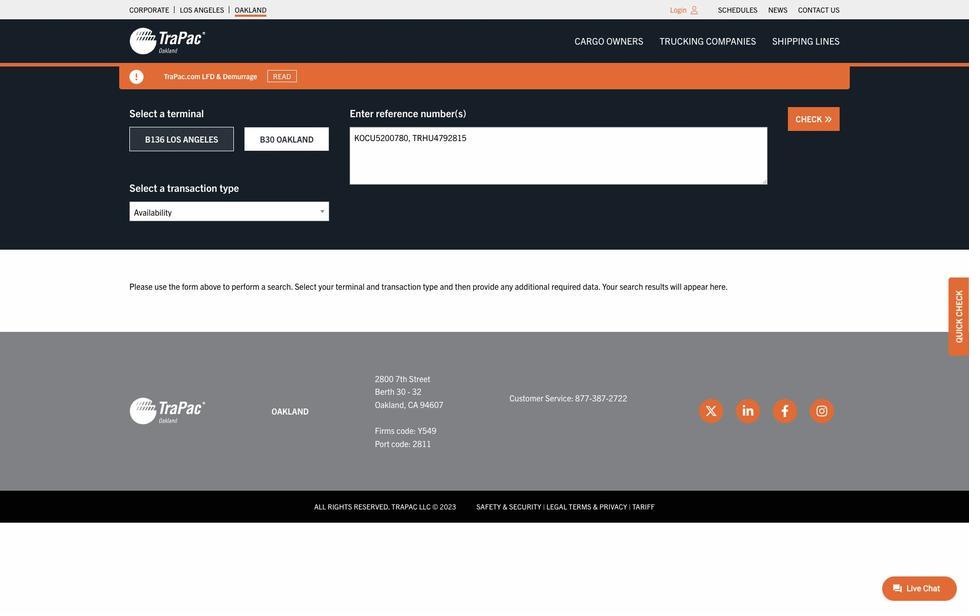 Task type: locate. For each thing, give the bounding box(es) containing it.
code: right port
[[392, 438, 411, 449]]

oakland image
[[129, 27, 206, 55], [129, 397, 206, 426]]

0 horizontal spatial and
[[367, 281, 380, 291]]

0 horizontal spatial &
[[216, 71, 221, 81]]

enter
[[350, 107, 374, 119]]

rights
[[328, 502, 352, 511]]

owners
[[607, 35, 644, 47]]

menu bar containing cargo owners
[[567, 31, 848, 51]]

shipping lines
[[773, 35, 840, 47]]

menu bar
[[713, 3, 845, 17], [567, 31, 848, 51]]

menu bar inside banner
[[567, 31, 848, 51]]

llc
[[419, 502, 431, 511]]

a inside the please use the form above to perform a search. select your terminal and transaction type and then provide any additional required data. your search results will appear here. quick check
[[261, 281, 266, 291]]

0 horizontal spatial transaction
[[167, 181, 217, 194]]

login link
[[670, 5, 687, 14]]

terminal up b136 los angeles
[[167, 107, 204, 119]]

0 horizontal spatial terminal
[[167, 107, 204, 119]]

1 vertical spatial terminal
[[336, 281, 365, 291]]

legal
[[547, 502, 567, 511]]

877-
[[576, 393, 592, 403]]

b136 los angeles
[[145, 134, 218, 144]]

select for select a terminal
[[129, 107, 157, 119]]

0 horizontal spatial |
[[543, 502, 545, 511]]

data.
[[583, 281, 601, 291]]

service:
[[546, 393, 574, 403]]

above
[[200, 281, 221, 291]]

security
[[509, 502, 542, 511]]

then
[[455, 281, 471, 291]]

1 vertical spatial solid image
[[824, 115, 833, 123]]

2 vertical spatial select
[[295, 281, 317, 291]]

schedules link
[[719, 3, 758, 17]]

2 horizontal spatial &
[[593, 502, 598, 511]]

oakland image for banner containing cargo owners
[[129, 27, 206, 55]]

& right safety
[[503, 502, 508, 511]]

a for transaction
[[160, 181, 165, 194]]

use
[[155, 281, 167, 291]]

check inside the please use the form above to perform a search. select your terminal and transaction type and then provide any additional required data. your search results will appear here. quick check
[[954, 290, 965, 317]]

&
[[216, 71, 221, 81], [503, 502, 508, 511], [593, 502, 598, 511]]

0 vertical spatial select
[[129, 107, 157, 119]]

1 horizontal spatial check
[[954, 290, 965, 317]]

companies
[[706, 35, 757, 47]]

a left search.
[[261, 281, 266, 291]]

0 vertical spatial oakland image
[[129, 27, 206, 55]]

quick
[[954, 319, 965, 343]]

1 vertical spatial code:
[[392, 438, 411, 449]]

select
[[129, 107, 157, 119], [129, 181, 157, 194], [295, 281, 317, 291]]

terminal right your
[[336, 281, 365, 291]]

0 vertical spatial code:
[[397, 425, 416, 436]]

| left legal
[[543, 502, 545, 511]]

1 horizontal spatial solid image
[[824, 115, 833, 123]]

check button
[[789, 107, 840, 131]]

terminal
[[167, 107, 204, 119], [336, 281, 365, 291]]

safety & security link
[[477, 502, 542, 511]]

trapac.com lfd & demurrage
[[164, 71, 257, 81]]

1 horizontal spatial &
[[503, 502, 508, 511]]

1 vertical spatial a
[[160, 181, 165, 194]]

& right lfd
[[216, 71, 221, 81]]

trucking
[[660, 35, 704, 47]]

the
[[169, 281, 180, 291]]

a up b136
[[160, 107, 165, 119]]

will
[[671, 281, 682, 291]]

banner containing cargo owners
[[0, 19, 970, 89]]

contact us
[[799, 5, 840, 14]]

safety & security | legal terms & privacy | tariff
[[477, 502, 655, 511]]

customer
[[510, 393, 544, 403]]

oakland image inside banner
[[129, 27, 206, 55]]

shipping lines link
[[765, 31, 848, 51]]

safety
[[477, 502, 501, 511]]

transaction
[[167, 181, 217, 194], [382, 281, 421, 291]]

a
[[160, 107, 165, 119], [160, 181, 165, 194], [261, 281, 266, 291]]

a down b136
[[160, 181, 165, 194]]

and right your
[[367, 281, 380, 291]]

0 horizontal spatial check
[[796, 114, 824, 124]]

& right terms
[[593, 502, 598, 511]]

0 vertical spatial menu bar
[[713, 3, 845, 17]]

select up b136
[[129, 107, 157, 119]]

1 vertical spatial transaction
[[382, 281, 421, 291]]

1 vertical spatial type
[[423, 281, 438, 291]]

1 oakland image from the top
[[129, 27, 206, 55]]

angeles
[[194, 5, 224, 14], [183, 134, 218, 144]]

us
[[831, 5, 840, 14]]

0 vertical spatial angeles
[[194, 5, 224, 14]]

additional
[[515, 281, 550, 291]]

trucking companies link
[[652, 31, 765, 51]]

tariff
[[633, 502, 655, 511]]

berth
[[375, 386, 395, 397]]

1 horizontal spatial terminal
[[336, 281, 365, 291]]

94607
[[420, 399, 444, 410]]

code:
[[397, 425, 416, 436], [392, 438, 411, 449]]

check
[[796, 114, 824, 124], [954, 290, 965, 317]]

angeles left "oakland" link on the left top of the page
[[194, 5, 224, 14]]

los right b136
[[166, 134, 181, 144]]

select a transaction type
[[129, 181, 239, 194]]

and
[[367, 281, 380, 291], [440, 281, 453, 291]]

|
[[543, 502, 545, 511], [629, 502, 631, 511]]

1 vertical spatial los
[[166, 134, 181, 144]]

0 vertical spatial type
[[220, 181, 239, 194]]

1 horizontal spatial and
[[440, 281, 453, 291]]

check inside button
[[796, 114, 824, 124]]

2811
[[413, 438, 432, 449]]

and left then
[[440, 281, 453, 291]]

oakland link
[[235, 3, 267, 17]]

select a terminal
[[129, 107, 204, 119]]

footer
[[0, 332, 970, 523]]

1 horizontal spatial |
[[629, 502, 631, 511]]

los
[[180, 5, 192, 14], [166, 134, 181, 144]]

1 vertical spatial menu bar
[[567, 31, 848, 51]]

2800 7th street berth 30 - 32 oakland, ca 94607
[[375, 373, 444, 410]]

0 horizontal spatial solid image
[[129, 70, 144, 84]]

select down b136
[[129, 181, 157, 194]]

1 horizontal spatial type
[[423, 281, 438, 291]]

select left your
[[295, 281, 317, 291]]

0 horizontal spatial type
[[220, 181, 239, 194]]

code: up 2811
[[397, 425, 416, 436]]

0 vertical spatial terminal
[[167, 107, 204, 119]]

2 oakland image from the top
[[129, 397, 206, 426]]

2 | from the left
[[629, 502, 631, 511]]

2 vertical spatial a
[[261, 281, 266, 291]]

read link
[[267, 70, 297, 82]]

menu bar up shipping
[[713, 3, 845, 17]]

firms code:  y549 port code:  2811
[[375, 425, 437, 449]]

1 vertical spatial oakland image
[[129, 397, 206, 426]]

2 vertical spatial oakland
[[272, 406, 309, 416]]

0 vertical spatial a
[[160, 107, 165, 119]]

angeles down select a terminal
[[183, 134, 218, 144]]

1 horizontal spatial transaction
[[382, 281, 421, 291]]

light image
[[691, 6, 698, 14]]

news link
[[769, 3, 788, 17]]

contact
[[799, 5, 829, 14]]

0 vertical spatial check
[[796, 114, 824, 124]]

footer containing 2800 7th street
[[0, 332, 970, 523]]

to
[[223, 281, 230, 291]]

appear
[[684, 281, 708, 291]]

oakland image inside footer
[[129, 397, 206, 426]]

los right corporate link
[[180, 5, 192, 14]]

all rights reserved. trapac llc © 2023
[[314, 502, 456, 511]]

b30 oakland
[[260, 134, 314, 144]]

reserved.
[[354, 502, 390, 511]]

1 vertical spatial select
[[129, 181, 157, 194]]

type
[[220, 181, 239, 194], [423, 281, 438, 291]]

banner
[[0, 19, 970, 89]]

your
[[603, 281, 618, 291]]

read
[[273, 72, 291, 81]]

| left tariff
[[629, 502, 631, 511]]

search.
[[268, 281, 293, 291]]

1 vertical spatial check
[[954, 290, 965, 317]]

solid image
[[129, 70, 144, 84], [824, 115, 833, 123]]

menu bar down light image
[[567, 31, 848, 51]]



Task type: describe. For each thing, give the bounding box(es) containing it.
cargo owners
[[575, 35, 644, 47]]

enter reference number(s)
[[350, 107, 467, 119]]

type inside the please use the form above to perform a search. select your terminal and transaction type and then provide any additional required data. your search results will appear here. quick check
[[423, 281, 438, 291]]

2800
[[375, 373, 394, 384]]

terms
[[569, 502, 592, 511]]

form
[[182, 281, 198, 291]]

firms
[[375, 425, 395, 436]]

1 and from the left
[[367, 281, 380, 291]]

shipping
[[773, 35, 814, 47]]

corporate
[[129, 5, 169, 14]]

©
[[433, 502, 438, 511]]

your
[[319, 281, 334, 291]]

oakland,
[[375, 399, 406, 410]]

please use the form above to perform a search. select your terminal and transaction type and then provide any additional required data. your search results will appear here. quick check
[[129, 281, 965, 343]]

b136
[[145, 134, 165, 144]]

Enter reference number(s) text field
[[350, 127, 768, 185]]

trapac
[[392, 502, 418, 511]]

street
[[409, 373, 431, 384]]

0 vertical spatial transaction
[[167, 181, 217, 194]]

search
[[620, 281, 644, 291]]

1 vertical spatial angeles
[[183, 134, 218, 144]]

b30
[[260, 134, 275, 144]]

here.
[[710, 281, 728, 291]]

schedules
[[719, 5, 758, 14]]

2023
[[440, 502, 456, 511]]

reference
[[376, 107, 418, 119]]

customer service: 877-387-2722
[[510, 393, 628, 403]]

0 vertical spatial oakland
[[235, 5, 267, 14]]

ca
[[408, 399, 419, 410]]

2 and from the left
[[440, 281, 453, 291]]

y549
[[418, 425, 437, 436]]

select inside the please use the form above to perform a search. select your terminal and transaction type and then provide any additional required data. your search results will appear here. quick check
[[295, 281, 317, 291]]

trapac.com
[[164, 71, 200, 81]]

30
[[397, 386, 406, 397]]

trucking companies
[[660, 35, 757, 47]]

news
[[769, 5, 788, 14]]

0 vertical spatial los
[[180, 5, 192, 14]]

lfd
[[202, 71, 215, 81]]

contact us link
[[799, 3, 840, 17]]

menu bar containing schedules
[[713, 3, 845, 17]]

0 vertical spatial solid image
[[129, 70, 144, 84]]

legal terms & privacy link
[[547, 502, 628, 511]]

oakland image for footer containing 2800 7th street
[[129, 397, 206, 426]]

results
[[645, 281, 669, 291]]

transaction inside the please use the form above to perform a search. select your terminal and transaction type and then provide any additional required data. your search results will appear here. quick check
[[382, 281, 421, 291]]

solid image inside check button
[[824, 115, 833, 123]]

1 | from the left
[[543, 502, 545, 511]]

tariff link
[[633, 502, 655, 511]]

lines
[[816, 35, 840, 47]]

required
[[552, 281, 581, 291]]

1 vertical spatial oakland
[[277, 134, 314, 144]]

7th
[[396, 373, 407, 384]]

demurrage
[[223, 71, 257, 81]]

all
[[314, 502, 326, 511]]

perform
[[232, 281, 260, 291]]

login
[[670, 5, 687, 14]]

terminal inside the please use the form above to perform a search. select your terminal and transaction type and then provide any additional required data. your search results will appear here. quick check
[[336, 281, 365, 291]]

provide
[[473, 281, 499, 291]]

please
[[129, 281, 153, 291]]

32
[[412, 386, 422, 397]]

privacy
[[600, 502, 628, 511]]

los angeles link
[[180, 3, 224, 17]]

a for terminal
[[160, 107, 165, 119]]

number(s)
[[421, 107, 467, 119]]

any
[[501, 281, 513, 291]]

-
[[408, 386, 411, 397]]

387-
[[592, 393, 609, 403]]

corporate link
[[129, 3, 169, 17]]

2722
[[609, 393, 628, 403]]

cargo owners link
[[567, 31, 652, 51]]

select for select a transaction type
[[129, 181, 157, 194]]

cargo
[[575, 35, 605, 47]]

los angeles
[[180, 5, 224, 14]]

port
[[375, 438, 390, 449]]



Task type: vqa. For each thing, say whether or not it's contained in the screenshot.
Requires A 2-4 Character Alpha Code
no



